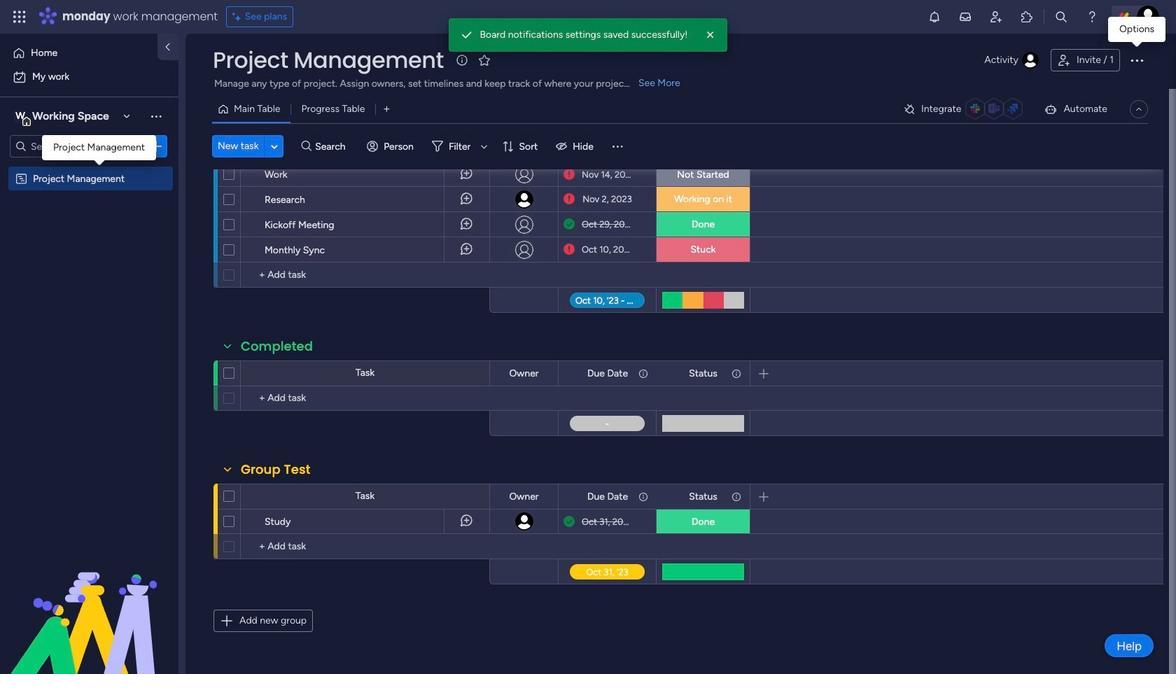 Task type: vqa. For each thing, say whether or not it's contained in the screenshot.
+ Add task text field
yes



Task type: locate. For each thing, give the bounding box(es) containing it.
arrow down image
[[476, 138, 492, 155]]

see plans image
[[232, 9, 245, 25]]

menu image
[[610, 139, 624, 153]]

+ Add task text field
[[248, 267, 483, 284], [248, 390, 483, 407]]

notifications image
[[928, 10, 942, 24]]

show board description image
[[454, 53, 470, 67]]

bob builder image
[[1137, 6, 1159, 28]]

v2 overdue deadline image down v2 done deadline icon
[[564, 243, 575, 256]]

workspace selection element
[[13, 108, 111, 126]]

v2 done deadline image
[[564, 515, 575, 528]]

option
[[8, 42, 149, 64], [8, 66, 170, 88], [0, 166, 179, 168]]

1 + add task text field from the top
[[248, 267, 483, 284]]

column information image
[[638, 368, 649, 379], [731, 368, 742, 379], [638, 491, 649, 502], [731, 491, 742, 502]]

v2 overdue deadline image down v2 overdue deadline icon
[[564, 193, 575, 206]]

options image
[[1129, 52, 1145, 69], [195, 156, 206, 191], [195, 182, 206, 217], [195, 207, 206, 242], [195, 232, 206, 267], [195, 504, 206, 539]]

update feed image
[[958, 10, 972, 24]]

workspace options image
[[149, 109, 163, 123]]

1 vertical spatial + add task text field
[[248, 390, 483, 407]]

select product image
[[13, 10, 27, 24]]

+ Add task text field
[[248, 538, 483, 555]]

0 vertical spatial option
[[8, 42, 149, 64]]

v2 done deadline image
[[564, 218, 575, 231]]

search everything image
[[1054, 10, 1068, 24]]

workspace image
[[13, 109, 27, 124]]

list box
[[0, 163, 179, 379]]

0 vertical spatial + add task text field
[[248, 267, 483, 284]]

2 + add task text field from the top
[[248, 390, 483, 407]]

angle down image
[[271, 141, 278, 152]]

Search in workspace field
[[29, 138, 117, 154]]

None field
[[209, 46, 447, 75], [237, 113, 280, 132], [237, 120, 280, 139], [506, 142, 542, 157], [584, 142, 632, 157], [506, 148, 542, 163], [584, 148, 632, 163], [237, 337, 316, 356], [506, 366, 542, 381], [584, 366, 632, 381], [686, 366, 721, 381], [237, 461, 314, 479], [506, 489, 542, 504], [584, 489, 632, 504], [686, 489, 721, 504], [209, 46, 447, 75], [237, 113, 280, 132], [237, 120, 280, 139], [506, 142, 542, 157], [584, 142, 632, 157], [506, 148, 542, 163], [584, 148, 632, 163], [237, 337, 316, 356], [506, 366, 542, 381], [584, 366, 632, 381], [686, 366, 721, 381], [237, 461, 314, 479], [506, 489, 542, 504], [584, 489, 632, 504], [686, 489, 721, 504]]

v2 overdue deadline image
[[564, 193, 575, 206], [564, 243, 575, 256]]

Search field
[[312, 137, 354, 156]]

add view image
[[384, 104, 390, 114]]

collapse board header image
[[1133, 104, 1145, 115]]

0 vertical spatial v2 overdue deadline image
[[564, 193, 575, 206]]

options image
[[149, 139, 163, 153]]

lottie animation element
[[0, 533, 179, 674]]

1 vertical spatial v2 overdue deadline image
[[564, 243, 575, 256]]

invite members image
[[989, 10, 1003, 24]]

alert
[[449, 18, 727, 52]]



Task type: describe. For each thing, give the bounding box(es) containing it.
1 vertical spatial option
[[8, 66, 170, 88]]

board activity image
[[1022, 52, 1039, 69]]

lottie animation image
[[0, 533, 179, 674]]

close image
[[703, 28, 717, 42]]

v2 overdue deadline image
[[564, 168, 575, 181]]

v2 search image
[[301, 138, 312, 154]]

1 v2 overdue deadline image from the top
[[564, 193, 575, 206]]

help image
[[1085, 10, 1099, 24]]

2 v2 overdue deadline image from the top
[[564, 243, 575, 256]]

monday marketplace image
[[1020, 10, 1034, 24]]

2 vertical spatial option
[[0, 166, 179, 168]]

add to favorites image
[[477, 53, 491, 67]]



